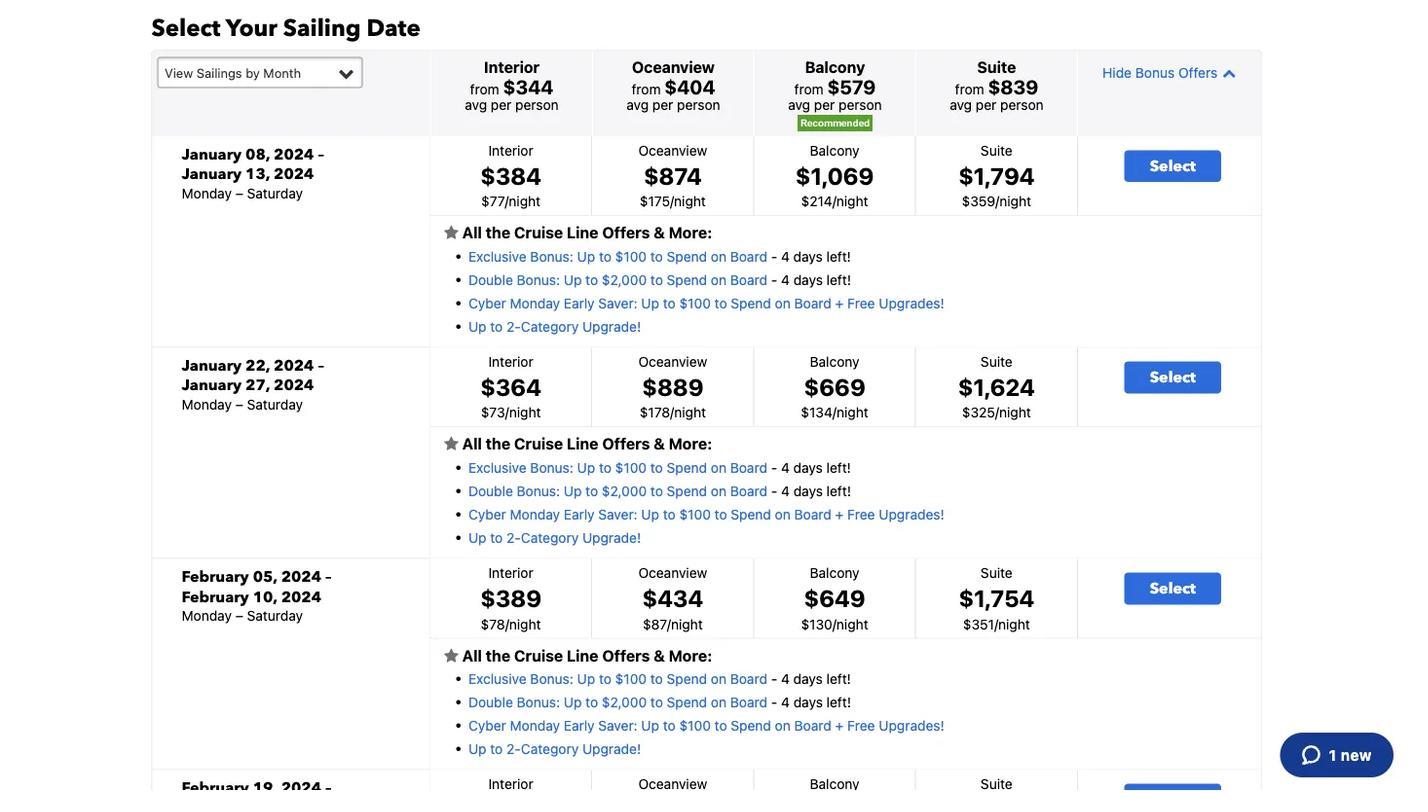 Task type: locate. For each thing, give the bounding box(es) containing it.
from inside the balcony from $579 avg per person
[[794, 81, 823, 97]]

balcony for $1,069
[[810, 142, 859, 158]]

1 line from the top
[[567, 224, 598, 242]]

balcony $649 $130 / night
[[801, 565, 868, 632]]

3 upgrades! from the top
[[879, 718, 944, 734]]

/ for $889
[[670, 405, 674, 421]]

08,
[[245, 143, 270, 165]]

per inside interior from $344 avg per person
[[491, 97, 512, 113]]

2 vertical spatial saturday
[[247, 608, 303, 624]]

balcony $669 $134 / night
[[801, 353, 868, 421]]

/ inside interior $384 $77 / night
[[505, 193, 509, 209]]

february left 05,
[[182, 566, 249, 588]]

1 more: from the top
[[669, 224, 712, 242]]

2 vertical spatial cruise
[[514, 646, 563, 665]]

oceanview $889 $178 / night
[[638, 353, 707, 421]]

january left the 08, in the left top of the page
[[182, 143, 242, 165]]

2 vertical spatial up to 2-category upgrade! link
[[468, 741, 641, 757]]

3 exclusive bonus: up to $100 to spend on board link from the top
[[468, 671, 767, 687]]

/ inside the interior $389 $78 / night
[[505, 616, 509, 632]]

saturday inside the january 22, 2024 – january 27, 2024 monday – saturday
[[247, 396, 303, 412]]

night for $1,624
[[999, 405, 1031, 421]]

double bonus: up to $2,000 to spend on board link down $87
[[468, 694, 767, 710]]

$1,794
[[958, 162, 1035, 189]]

spend
[[667, 248, 707, 264], [667, 272, 707, 288], [731, 295, 771, 311], [667, 460, 707, 476], [667, 483, 707, 499], [731, 506, 771, 522], [667, 671, 707, 687], [667, 694, 707, 710], [731, 718, 771, 734]]

saturday down 22,
[[247, 396, 303, 412]]

1 per from the left
[[491, 97, 512, 113]]

hide bonus offers
[[1103, 65, 1218, 81]]

1 vertical spatial exclusive bonus: up to $100 to spend on board -                         4 days left! double bonus: up to $2,000 to spend on board -                         4 days left! cyber monday early saver: up to $100 to spend on board + free upgrades! up to 2-category upgrade!
[[468, 460, 944, 546]]

/ for $364
[[505, 405, 509, 421]]

avg left $404
[[626, 97, 649, 113]]

1 vertical spatial category
[[521, 530, 579, 546]]

night down $669 at the right
[[837, 405, 868, 421]]

night down $874
[[674, 193, 706, 209]]

1 from from the left
[[470, 81, 499, 97]]

more:
[[669, 224, 712, 242], [669, 435, 712, 454], [669, 646, 712, 665]]

0 vertical spatial upgrade!
[[582, 318, 641, 334]]

1 up to 2-category upgrade! link from the top
[[468, 318, 641, 334]]

1 all the cruise line offers & more: from the top
[[459, 224, 712, 242]]

hide
[[1103, 65, 1132, 81]]

+ for $1,069
[[835, 295, 844, 311]]

night inside suite $1,754 $351 / night
[[998, 616, 1030, 632]]

double down $78
[[468, 694, 513, 710]]

1 person from the left
[[515, 97, 559, 113]]

1 vertical spatial cruise
[[514, 435, 563, 454]]

1 exclusive from the top
[[468, 248, 526, 264]]

2 vertical spatial &
[[654, 646, 665, 665]]

view
[[165, 65, 193, 80]]

night down $384
[[509, 193, 541, 209]]

1 double from the top
[[468, 272, 513, 288]]

person inside suite from $839 avg per person
[[1000, 97, 1044, 113]]

per
[[491, 97, 512, 113], [652, 97, 673, 113], [814, 97, 835, 113], [976, 97, 996, 113]]

1 left! from the top
[[826, 248, 851, 264]]

from inside interior from $344 avg per person
[[470, 81, 499, 97]]

interior inside interior $384 $77 / night
[[488, 142, 533, 158]]

saturday down the 08, in the left top of the page
[[247, 185, 303, 201]]

1 vertical spatial free
[[847, 506, 875, 522]]

2 vertical spatial 2-
[[506, 741, 521, 757]]

offers for $1,069
[[602, 224, 650, 242]]

2 vertical spatial early
[[564, 718, 595, 734]]

person up recommended "image"
[[839, 97, 882, 113]]

3 2- from the top
[[506, 741, 521, 757]]

night down $649
[[836, 616, 868, 632]]

/ down $1,794
[[995, 193, 999, 209]]

january 22, 2024 – january 27, 2024 monday – saturday
[[182, 355, 324, 412]]

– right the 08, in the left top of the page
[[318, 143, 324, 165]]

2024
[[274, 143, 314, 165], [274, 164, 314, 185], [274, 355, 314, 376], [274, 375, 314, 397], [281, 566, 321, 588], [281, 587, 321, 608]]

2- for $364
[[506, 530, 521, 546]]

1 vertical spatial double bonus: up to $2,000 to spend on board link
[[468, 483, 767, 499]]

night inside 'suite $1,794 $359 / night'
[[999, 193, 1031, 209]]

2 star image from the top
[[444, 648, 459, 664]]

select link for $1,624
[[1124, 362, 1221, 394]]

3 per from the left
[[814, 97, 835, 113]]

/ down $649
[[832, 616, 836, 632]]

1 vertical spatial upgrade!
[[582, 530, 641, 546]]

3 exclusive bonus: up to $100 to spend on board -                         4 days left! double bonus: up to $2,000 to spend on board -                         4 days left! cyber monday early saver: up to $100 to spend on board + free upgrades! up to 2-category upgrade! from the top
[[468, 671, 944, 757]]

2 the from the top
[[486, 435, 510, 454]]

1 vertical spatial 2-
[[506, 530, 521, 546]]

upgrades!
[[879, 295, 944, 311], [879, 506, 944, 522], [879, 718, 944, 734]]

saturday down 05,
[[247, 608, 303, 624]]

1 vertical spatial exclusive
[[468, 460, 526, 476]]

2 2- from the top
[[506, 530, 521, 546]]

person up $1,794
[[1000, 97, 1044, 113]]

oceanview inside "oceanview from $404 avg per person"
[[632, 58, 715, 76]]

exclusive for $389
[[468, 671, 526, 687]]

$2,000 down $178
[[602, 483, 647, 499]]

2 vertical spatial double
[[468, 694, 513, 710]]

2 more: from the top
[[669, 435, 712, 454]]

night inside balcony $669 $134 / night
[[837, 405, 868, 421]]

2 vertical spatial double bonus: up to $2,000 to spend on board link
[[468, 694, 767, 710]]

2 cyber from the top
[[468, 506, 506, 522]]

3 saver: from the top
[[598, 718, 638, 734]]

1 $2,000 from the top
[[602, 272, 647, 288]]

more: down oceanview $434 $87 / night
[[669, 646, 712, 665]]

avg left $344 at the left of the page
[[465, 97, 487, 113]]

2 all from the top
[[462, 435, 482, 454]]

oceanview
[[632, 58, 715, 76], [638, 142, 707, 158], [638, 353, 707, 369], [638, 565, 707, 581]]

2 upgrade! from the top
[[582, 530, 641, 546]]

1 days from the top
[[793, 248, 823, 264]]

interior inside interior from $344 avg per person
[[484, 58, 540, 76]]

double bonus: up to $2,000 to spend on board link for $434
[[468, 694, 767, 710]]

cruise down interior $384 $77 / night
[[514, 224, 563, 242]]

$839
[[988, 75, 1038, 98]]

select
[[151, 12, 221, 45], [1150, 155, 1196, 177], [1150, 367, 1196, 388], [1150, 578, 1196, 600]]

2 vertical spatial upgrades!
[[879, 718, 944, 734]]

3 all from the top
[[462, 646, 482, 665]]

2 up to 2-category upgrade! link from the top
[[468, 530, 641, 546]]

avg inside interior from $344 avg per person
[[465, 97, 487, 113]]

suite for $1,754
[[981, 565, 1012, 581]]

exclusive bonus: up to $100 to spend on board link down $178
[[468, 460, 767, 476]]

3 from from the left
[[794, 81, 823, 97]]

balcony from $579 avg per person
[[788, 58, 882, 113]]

1 vertical spatial &
[[654, 435, 665, 454]]

3 all the cruise line offers & more: from the top
[[459, 646, 712, 665]]

exclusive bonus: up to $100 to spend on board -                         4 days left! double bonus: up to $2,000 to spend on board -                         4 days left! cyber monday early saver: up to $100 to spend on board + free upgrades! up to 2-category upgrade! for $434
[[468, 671, 944, 757]]

on
[[711, 248, 726, 264], [711, 272, 727, 288], [775, 295, 791, 311], [711, 460, 726, 476], [711, 483, 727, 499], [775, 506, 791, 522], [711, 671, 726, 687], [711, 694, 727, 710], [775, 718, 791, 734]]

1 saver: from the top
[[598, 295, 638, 311]]

1 vertical spatial select link
[[1124, 362, 1221, 394]]

saturday
[[247, 185, 303, 201], [247, 396, 303, 412], [247, 608, 303, 624]]

2 vertical spatial exclusive bonus: up to $100 to spend on board -                         4 days left! double bonus: up to $2,000 to spend on board -                         4 days left! cyber monday early saver: up to $100 to spend on board + free upgrades! up to 2-category upgrade!
[[468, 671, 944, 757]]

all
[[462, 224, 482, 242], [462, 435, 482, 454], [462, 646, 482, 665]]

2 cyber monday early saver: up to $100 to spend on board + free upgrades! link from the top
[[468, 506, 944, 522]]

free
[[847, 295, 875, 311], [847, 506, 875, 522], [847, 718, 875, 734]]

balcony for from
[[805, 58, 865, 76]]

all the cruise line offers & more: down the $175
[[459, 224, 712, 242]]

all down $73
[[462, 435, 482, 454]]

offers down $87
[[602, 646, 650, 665]]

$384
[[480, 162, 541, 189]]

all right star image
[[462, 224, 482, 242]]

$1,754
[[959, 585, 1034, 612]]

3 cyber monday early saver: up to $100 to spend on board + free upgrades! link from the top
[[468, 718, 944, 734]]

2 vertical spatial all
[[462, 646, 482, 665]]

$2,000 down the $175
[[602, 272, 647, 288]]

oceanview for $434
[[638, 565, 707, 581]]

night for $874
[[674, 193, 706, 209]]

all for $384
[[462, 224, 482, 242]]

balcony inside balcony $649 $130 / night
[[810, 565, 859, 581]]

$874
[[644, 162, 702, 189]]

cruise down interior $364 $73 / night
[[514, 435, 563, 454]]

2 vertical spatial exclusive bonus: up to $100 to spend on board link
[[468, 671, 767, 687]]

1 + from the top
[[835, 295, 844, 311]]

–
[[318, 143, 324, 165], [235, 185, 243, 201], [318, 355, 324, 376], [235, 396, 243, 412], [325, 566, 331, 588], [235, 608, 243, 624]]

0 vertical spatial &
[[654, 224, 665, 242]]

$78
[[481, 616, 505, 632]]

per up $1,794
[[976, 97, 996, 113]]

night down "$889"
[[674, 405, 706, 421]]

balcony up recommended "image"
[[805, 58, 865, 76]]

person inside interior from $344 avg per person
[[515, 97, 559, 113]]

4 days from the top
[[793, 483, 823, 499]]

night inside oceanview $889 $178 / night
[[674, 405, 706, 421]]

offers down $178
[[602, 435, 650, 454]]

2 vertical spatial line
[[567, 646, 598, 665]]

interior
[[484, 58, 540, 76], [488, 142, 533, 158], [488, 353, 533, 369], [488, 565, 533, 581]]

interior inside the interior $389 $78 / night
[[488, 565, 533, 581]]

exclusive bonus: up to $100 to spend on board link for $874
[[468, 248, 767, 264]]

interior for from
[[484, 58, 540, 76]]

/ for $389
[[505, 616, 509, 632]]

exclusive down $77
[[468, 248, 526, 264]]

from inside "oceanview from $404 avg per person"
[[631, 81, 661, 97]]

0 vertical spatial +
[[835, 295, 844, 311]]

+
[[835, 295, 844, 311], [835, 506, 844, 522], [835, 718, 844, 734]]

all for $389
[[462, 646, 482, 665]]

3 more: from the top
[[669, 646, 712, 665]]

$1,069
[[795, 162, 874, 189]]

22,
[[245, 355, 270, 376]]

2 upgrades! from the top
[[879, 506, 944, 522]]

$404
[[664, 75, 715, 98]]

per inside "oceanview from $404 avg per person"
[[652, 97, 673, 113]]

select for $1,069
[[1150, 155, 1196, 177]]

february left 10,
[[182, 587, 249, 608]]

1 vertical spatial saturday
[[247, 396, 303, 412]]

2 line from the top
[[567, 435, 598, 454]]

2 exclusive bonus: up to $100 to spend on board link from the top
[[468, 460, 767, 476]]

2 cruise from the top
[[514, 435, 563, 454]]

double down $77
[[468, 272, 513, 288]]

night down "$1,754"
[[998, 616, 1030, 632]]

night inside balcony $649 $130 / night
[[836, 616, 868, 632]]

1 cyber from the top
[[468, 295, 506, 311]]

1 february from the top
[[182, 566, 249, 588]]

january left 27,
[[182, 375, 242, 397]]

the for $364
[[486, 435, 510, 454]]

0 vertical spatial category
[[521, 318, 579, 334]]

1 vertical spatial all the cruise line offers & more:
[[459, 435, 712, 454]]

1 free from the top
[[847, 295, 875, 311]]

2 person from the left
[[677, 97, 720, 113]]

1 exclusive bonus: up to $100 to spend on board -                         4 days left! double bonus: up to $2,000 to spend on board -                         4 days left! cyber monday early saver: up to $100 to spend on board + free upgrades! up to 2-category upgrade! from the top
[[468, 248, 944, 334]]

early for $384
[[564, 295, 595, 311]]

2 all the cruise line offers & more: from the top
[[459, 435, 712, 454]]

avg inside suite from $839 avg per person
[[950, 97, 972, 113]]

2 vertical spatial $2,000
[[602, 694, 647, 710]]

night inside oceanview $434 $87 / night
[[671, 616, 703, 632]]

person inside the balcony from $579 avg per person
[[839, 97, 882, 113]]

suite inside suite from $839 avg per person
[[977, 58, 1016, 76]]

0 vertical spatial saturday
[[247, 185, 303, 201]]

per up recommended "image"
[[814, 97, 835, 113]]

avg left $839 at top right
[[950, 97, 972, 113]]

0 vertical spatial double
[[468, 272, 513, 288]]

balcony inside balcony $1,069 $214 / night
[[810, 142, 859, 158]]

select for $649
[[1150, 578, 1196, 600]]

balcony up $649
[[810, 565, 859, 581]]

– right 22,
[[318, 355, 324, 376]]

night inside the interior $389 $78 / night
[[509, 616, 541, 632]]

2024 right 10,
[[281, 587, 321, 608]]

/ inside balcony $669 $134 / night
[[833, 405, 837, 421]]

days
[[793, 248, 823, 264], [793, 272, 823, 288], [793, 460, 823, 476], [793, 483, 823, 499], [793, 671, 823, 687], [793, 694, 823, 710]]

2 vertical spatial more:
[[669, 646, 712, 665]]

balcony inside balcony $669 $134 / night
[[810, 353, 859, 369]]

all the cruise line offers & more: down $87
[[459, 646, 712, 665]]

per up $384
[[491, 97, 512, 113]]

all down $78
[[462, 646, 482, 665]]

the
[[486, 224, 510, 242], [486, 435, 510, 454], [486, 646, 510, 665]]

avg up recommended "image"
[[788, 97, 810, 113]]

0 vertical spatial 2-
[[506, 318, 521, 334]]

2 vertical spatial select link
[[1124, 573, 1221, 605]]

night down $389
[[509, 616, 541, 632]]

exclusive for $384
[[468, 248, 526, 264]]

category
[[521, 318, 579, 334], [521, 530, 579, 546], [521, 741, 579, 757]]

line
[[567, 224, 598, 242], [567, 435, 598, 454], [567, 646, 598, 665]]

up
[[577, 248, 595, 264], [564, 272, 582, 288], [641, 295, 659, 311], [468, 318, 486, 334], [577, 460, 595, 476], [564, 483, 582, 499], [641, 506, 659, 522], [468, 530, 486, 546], [577, 671, 595, 687], [564, 694, 582, 710], [641, 718, 659, 734], [468, 741, 486, 757]]

1 cruise from the top
[[514, 224, 563, 242]]

+ for $649
[[835, 718, 844, 734]]

0 vertical spatial the
[[486, 224, 510, 242]]

exclusive down $78
[[468, 671, 526, 687]]

1 category from the top
[[521, 318, 579, 334]]

to
[[599, 248, 611, 264], [650, 248, 663, 264], [585, 272, 598, 288], [650, 272, 663, 288], [663, 295, 676, 311], [714, 295, 727, 311], [490, 318, 503, 334], [599, 460, 611, 476], [650, 460, 663, 476], [585, 483, 598, 499], [650, 483, 663, 499], [663, 506, 676, 522], [714, 506, 727, 522], [490, 530, 503, 546], [599, 671, 611, 687], [650, 671, 663, 687], [585, 694, 598, 710], [650, 694, 663, 710], [663, 718, 676, 734], [714, 718, 727, 734], [490, 741, 503, 757]]

person inside "oceanview from $404 avg per person"
[[677, 97, 720, 113]]

2 exclusive from the top
[[468, 460, 526, 476]]

per for $579
[[814, 97, 835, 113]]

double bonus: up to $2,000 to spend on board link down the $175
[[468, 272, 767, 288]]

0 vertical spatial early
[[564, 295, 595, 311]]

recommended image
[[798, 115, 873, 131]]

0 vertical spatial cyber monday early saver: up to $100 to spend on board + free upgrades! link
[[468, 295, 944, 311]]

0 vertical spatial select link
[[1124, 150, 1221, 182]]

person up $384
[[515, 97, 559, 113]]

$2,000
[[602, 272, 647, 288], [602, 483, 647, 499], [602, 694, 647, 710]]

night down $1,624
[[999, 405, 1031, 421]]

more: down $178
[[669, 435, 712, 454]]

/
[[505, 193, 509, 209], [670, 193, 674, 209], [832, 193, 836, 209], [995, 193, 999, 209], [505, 405, 509, 421], [670, 405, 674, 421], [833, 405, 837, 421], [995, 405, 999, 421], [505, 616, 509, 632], [667, 616, 671, 632], [832, 616, 836, 632], [994, 616, 998, 632]]

night for $1,754
[[998, 616, 1030, 632]]

person
[[515, 97, 559, 113], [677, 97, 720, 113], [839, 97, 882, 113], [1000, 97, 1044, 113]]

january left 22,
[[182, 355, 242, 376]]

month
[[263, 65, 301, 80]]

2 from from the left
[[631, 81, 661, 97]]

saturday inside february 05, 2024 – february 10, 2024 monday – saturday
[[247, 608, 303, 624]]

2 vertical spatial category
[[521, 741, 579, 757]]

interior inside interior $364 $73 / night
[[488, 353, 533, 369]]

per inside suite from $839 avg per person
[[976, 97, 996, 113]]

your
[[226, 12, 277, 45]]

2 vertical spatial free
[[847, 718, 875, 734]]

per for $344
[[491, 97, 512, 113]]

0 vertical spatial cyber
[[468, 295, 506, 311]]

saver: for $434
[[598, 718, 638, 734]]

balcony for $649
[[810, 565, 859, 581]]

/ down "$1,754"
[[994, 616, 998, 632]]

all the cruise line offers & more: for $384
[[459, 224, 712, 242]]

3 person from the left
[[839, 97, 882, 113]]

3 the from the top
[[486, 646, 510, 665]]

/ down $1,624
[[995, 405, 999, 421]]

/ inside balcony $649 $130 / night
[[832, 616, 836, 632]]

per up $874
[[652, 97, 673, 113]]

exclusive
[[468, 248, 526, 264], [468, 460, 526, 476], [468, 671, 526, 687]]

sailing
[[283, 12, 361, 45]]

2 february from the top
[[182, 587, 249, 608]]

early
[[564, 295, 595, 311], [564, 506, 595, 522], [564, 718, 595, 734]]

1 vertical spatial up to 2-category upgrade! link
[[468, 530, 641, 546]]

exclusive down $73
[[468, 460, 526, 476]]

per for $839
[[976, 97, 996, 113]]

all the cruise line offers & more:
[[459, 224, 712, 242], [459, 435, 712, 454], [459, 646, 712, 665]]

2 & from the top
[[654, 435, 665, 454]]

from
[[470, 81, 499, 97], [631, 81, 661, 97], [794, 81, 823, 97], [955, 81, 984, 97]]

night inside balcony $1,069 $214 / night
[[836, 193, 868, 209]]

1 star image from the top
[[444, 437, 459, 453]]

person for $839
[[1000, 97, 1044, 113]]

/ inside suite $1,754 $351 / night
[[994, 616, 998, 632]]

saver: for $874
[[598, 295, 638, 311]]

the down $73
[[486, 435, 510, 454]]

free for $1,069
[[847, 295, 875, 311]]

balcony up $1,069
[[810, 142, 859, 158]]

1 exclusive bonus: up to $100 to spend on board link from the top
[[468, 248, 767, 264]]

2 vertical spatial exclusive
[[468, 671, 526, 687]]

0 vertical spatial star image
[[444, 437, 459, 453]]

– left 10,
[[235, 608, 243, 624]]

avg inside "oceanview from $404 avg per person"
[[626, 97, 649, 113]]

3 & from the top
[[654, 646, 665, 665]]

double down $73
[[468, 483, 513, 499]]

suite $1,754 $351 / night
[[959, 565, 1034, 632]]

by
[[246, 65, 260, 80]]

3 + from the top
[[835, 718, 844, 734]]

& down the $175
[[654, 224, 665, 242]]

avg for $579
[[788, 97, 810, 113]]

double for $384
[[468, 272, 513, 288]]

1 vertical spatial exclusive bonus: up to $100 to spend on board link
[[468, 460, 767, 476]]

0 vertical spatial $2,000
[[602, 272, 647, 288]]

2 early from the top
[[564, 506, 595, 522]]

2 category from the top
[[521, 530, 579, 546]]

from left $579
[[794, 81, 823, 97]]

cruise for $364
[[514, 435, 563, 454]]

0 vertical spatial free
[[847, 295, 875, 311]]

0 vertical spatial exclusive
[[468, 248, 526, 264]]

night inside oceanview $874 $175 / night
[[674, 193, 706, 209]]

interior $384 $77 / night
[[480, 142, 541, 209]]

double bonus: up to $2,000 to spend on board link for $889
[[468, 483, 767, 499]]

suite inside suite $1,624 $325 / night
[[981, 353, 1012, 369]]

1 vertical spatial early
[[564, 506, 595, 522]]

4 avg from the left
[[950, 97, 972, 113]]

february
[[182, 566, 249, 588], [182, 587, 249, 608]]

4
[[781, 248, 790, 264], [781, 272, 790, 288], [781, 460, 790, 476], [781, 483, 790, 499], [781, 671, 790, 687], [781, 694, 790, 710]]

avg inside the balcony from $579 avg per person
[[788, 97, 810, 113]]

1 the from the top
[[486, 224, 510, 242]]

2 per from the left
[[652, 97, 673, 113]]

1 vertical spatial more:
[[669, 435, 712, 454]]

double bonus: up to $2,000 to spend on board link down $178
[[468, 483, 767, 499]]

+ for $669
[[835, 506, 844, 522]]

upgrade! for $434
[[582, 741, 641, 757]]

exclusive bonus: up to $100 to spend on board link down the $175
[[468, 248, 767, 264]]

suite
[[977, 58, 1016, 76], [981, 142, 1012, 158], [981, 353, 1012, 369], [981, 565, 1012, 581]]

oceanview $874 $175 / night
[[638, 142, 707, 209]]

offers for $649
[[602, 646, 650, 665]]

0 vertical spatial all
[[462, 224, 482, 242]]

1 upgrades! from the top
[[879, 295, 944, 311]]

oceanview for $889
[[638, 353, 707, 369]]

interior from $344 avg per person
[[465, 58, 559, 113]]

cyber for $364
[[468, 506, 506, 522]]

0 vertical spatial all the cruise line offers & more:
[[459, 224, 712, 242]]

4 per from the left
[[976, 97, 996, 113]]

$178
[[640, 405, 670, 421]]

0 vertical spatial more:
[[669, 224, 712, 242]]

3 early from the top
[[564, 718, 595, 734]]

star image
[[444, 437, 459, 453], [444, 648, 459, 664]]

$364
[[480, 373, 541, 401]]

exclusive bonus: up to $100 to spend on board link down $87
[[468, 671, 767, 687]]

more: for $889
[[669, 435, 712, 454]]

/ for $1,754
[[994, 616, 998, 632]]

oceanview for from
[[632, 58, 715, 76]]

1 vertical spatial star image
[[444, 648, 459, 664]]

/ inside interior $364 $73 / night
[[505, 405, 509, 421]]

2 vertical spatial cyber
[[468, 718, 506, 734]]

the down $78
[[486, 646, 510, 665]]

3 exclusive from the top
[[468, 671, 526, 687]]

$2,000 for $889
[[602, 483, 647, 499]]

cyber monday early saver: up to $100 to spend on board + free upgrades! link
[[468, 295, 944, 311], [468, 506, 944, 522], [468, 718, 944, 734]]

1 double bonus: up to $2,000 to spend on board link from the top
[[468, 272, 767, 288]]

double bonus: up to $2,000 to spend on board link
[[468, 272, 767, 288], [468, 483, 767, 499], [468, 694, 767, 710]]

january left 13,
[[182, 164, 242, 185]]

1 avg from the left
[[465, 97, 487, 113]]

3 free from the top
[[847, 718, 875, 734]]

3 avg from the left
[[788, 97, 810, 113]]

suite $1,794 $359 / night
[[958, 142, 1035, 209]]

0 vertical spatial upgrades!
[[879, 295, 944, 311]]

suite inside suite $1,754 $351 / night
[[981, 565, 1012, 581]]

3 line from the top
[[567, 646, 598, 665]]

1 all from the top
[[462, 224, 482, 242]]

/ down $364
[[505, 405, 509, 421]]

$2,000 for $434
[[602, 694, 647, 710]]

$1,624
[[958, 373, 1035, 401]]

avg for $404
[[626, 97, 649, 113]]

1 vertical spatial line
[[567, 435, 598, 454]]

offers down the $175
[[602, 224, 650, 242]]

$2,000 down $87
[[602, 694, 647, 710]]

& down $178
[[654, 435, 665, 454]]

0 vertical spatial saver:
[[598, 295, 638, 311]]

1 vertical spatial cyber monday early saver: up to $100 to spend on board + free upgrades! link
[[468, 506, 944, 522]]

1 vertical spatial $2,000
[[602, 483, 647, 499]]

2 vertical spatial +
[[835, 718, 844, 734]]

balcony
[[805, 58, 865, 76], [810, 142, 859, 158], [810, 353, 859, 369], [810, 565, 859, 581]]

saturday inside january 08, 2024 – january 13, 2024 monday – saturday
[[247, 185, 303, 201]]

3 cyber from the top
[[468, 718, 506, 734]]

3 left! from the top
[[826, 460, 851, 476]]

sailing list element
[[152, 137, 1261, 792]]

$359
[[962, 193, 995, 209]]

offers
[[1178, 65, 1218, 81], [602, 224, 650, 242], [602, 435, 650, 454], [602, 646, 650, 665]]

3 cruise from the top
[[514, 646, 563, 665]]

monday inside february 05, 2024 – february 10, 2024 monday – saturday
[[182, 608, 232, 624]]

person up $874
[[677, 97, 720, 113]]

3 $2,000 from the top
[[602, 694, 647, 710]]

night down $364
[[509, 405, 541, 421]]

4 from from the left
[[955, 81, 984, 97]]

2024 right 13,
[[274, 164, 314, 185]]

1 early from the top
[[564, 295, 595, 311]]

january 08, 2024 – january 13, 2024 monday – saturday
[[182, 143, 324, 201]]

from left $344 at the left of the page
[[470, 81, 499, 97]]

2 free from the top
[[847, 506, 875, 522]]

upgrade! for $874
[[582, 318, 641, 334]]

avg
[[465, 97, 487, 113], [626, 97, 649, 113], [788, 97, 810, 113], [950, 97, 972, 113]]

select link
[[1124, 150, 1221, 182], [1124, 362, 1221, 394], [1124, 573, 1221, 605]]

night inside interior $364 $73 / night
[[509, 405, 541, 421]]

0 vertical spatial up to 2-category upgrade! link
[[468, 318, 641, 334]]

2 $2,000 from the top
[[602, 483, 647, 499]]

$100
[[615, 248, 647, 264], [679, 295, 711, 311], [615, 460, 647, 476], [679, 506, 711, 522], [615, 671, 647, 687], [679, 718, 711, 734]]

2 vertical spatial cyber monday early saver: up to $100 to spend on board + free upgrades! link
[[468, 718, 944, 734]]

2 double bonus: up to $2,000 to spend on board link from the top
[[468, 483, 767, 499]]

1 vertical spatial saver:
[[598, 506, 638, 522]]

saver:
[[598, 295, 638, 311], [598, 506, 638, 522], [598, 718, 638, 734]]

/ down $669 at the right
[[833, 405, 837, 421]]

/ inside 'suite $1,794 $359 / night'
[[995, 193, 999, 209]]

1 vertical spatial the
[[486, 435, 510, 454]]

suite inside 'suite $1,794 $359 / night'
[[981, 142, 1012, 158]]

balcony inside the balcony from $579 avg per person
[[805, 58, 865, 76]]

– left 27,
[[235, 396, 243, 412]]

/ inside oceanview $874 $175 / night
[[670, 193, 674, 209]]

exclusive bonus: up to $100 to spend on board link for $889
[[468, 460, 767, 476]]

night for $434
[[671, 616, 703, 632]]

1 2- from the top
[[506, 318, 521, 334]]

1 select link from the top
[[1124, 150, 1221, 182]]

& down $87
[[654, 646, 665, 665]]

exclusive bonus: up to $100 to spend on board -                         4 days left! double bonus: up to $2,000 to spend on board -                         4 days left! cyber monday early saver: up to $100 to spend on board + free upgrades! up to 2-category upgrade! for $874
[[468, 248, 944, 334]]

2 double from the top
[[468, 483, 513, 499]]

0 vertical spatial exclusive bonus: up to $100 to spend on board link
[[468, 248, 767, 264]]

exclusive bonus: up to $100 to spend on board link for $434
[[468, 671, 767, 687]]

night down $1,069
[[836, 193, 868, 209]]

night inside suite $1,624 $325 / night
[[999, 405, 1031, 421]]

/ inside oceanview $434 $87 / night
[[667, 616, 671, 632]]

night
[[509, 193, 541, 209], [674, 193, 706, 209], [836, 193, 868, 209], [999, 193, 1031, 209], [509, 405, 541, 421], [674, 405, 706, 421], [837, 405, 868, 421], [999, 405, 1031, 421], [509, 616, 541, 632], [671, 616, 703, 632], [836, 616, 868, 632], [998, 616, 1030, 632]]

sailings
[[196, 65, 242, 80]]

0 vertical spatial exclusive bonus: up to $100 to spend on board -                         4 days left! double bonus: up to $2,000 to spend on board -                         4 days left! cyber monday early saver: up to $100 to spend on board + free upgrades! up to 2-category upgrade!
[[468, 248, 944, 334]]

-
[[771, 248, 777, 264], [771, 272, 777, 288], [771, 460, 777, 476], [771, 483, 777, 499], [771, 671, 777, 687], [771, 694, 777, 710]]

/ down $434
[[667, 616, 671, 632]]

/ inside oceanview $889 $178 / night
[[670, 405, 674, 421]]

left!
[[826, 248, 851, 264], [826, 272, 851, 288], [826, 460, 851, 476], [826, 483, 851, 499], [826, 671, 851, 687], [826, 694, 851, 710]]

2 vertical spatial upgrade!
[[582, 741, 641, 757]]

cyber monday early saver: up to $100 to spend on board + free upgrades! link for $889
[[468, 506, 944, 522]]

night down $1,794
[[999, 193, 1031, 209]]

category for $364
[[521, 530, 579, 546]]

night inside interior $384 $77 / night
[[509, 193, 541, 209]]

2 vertical spatial all the cruise line offers & more:
[[459, 646, 712, 665]]

all the cruise line offers & more: down $178
[[459, 435, 712, 454]]

/ down "$889"
[[670, 405, 674, 421]]

3 saturday from the top
[[247, 608, 303, 624]]

per inside the balcony from $579 avg per person
[[814, 97, 835, 113]]

saver: for $889
[[598, 506, 638, 522]]

2 vertical spatial the
[[486, 646, 510, 665]]

1 vertical spatial cyber
[[468, 506, 506, 522]]

the down $77
[[486, 224, 510, 242]]

night down $434
[[671, 616, 703, 632]]

1 vertical spatial double
[[468, 483, 513, 499]]

$87
[[643, 616, 667, 632]]

2 vertical spatial saver:
[[598, 718, 638, 734]]

free for $669
[[847, 506, 875, 522]]

from left $839 at top right
[[955, 81, 984, 97]]

from inside suite from $839 avg per person
[[955, 81, 984, 97]]

exclusive bonus: up to $100 to spend on board -                         4 days left! double bonus: up to $2,000 to spend on board -                         4 days left! cyber monday early saver: up to $100 to spend on board + free upgrades! up to 2-category upgrade!
[[468, 248, 944, 334], [468, 460, 944, 546], [468, 671, 944, 757]]

/ inside suite $1,624 $325 / night
[[995, 405, 999, 421]]

double for $389
[[468, 694, 513, 710]]

1 vertical spatial upgrades!
[[879, 506, 944, 522]]

13,
[[245, 164, 270, 185]]

0 vertical spatial double bonus: up to $2,000 to spend on board link
[[468, 272, 767, 288]]

1 & from the top
[[654, 224, 665, 242]]

1 vertical spatial +
[[835, 506, 844, 522]]

balcony up $669 at the right
[[810, 353, 859, 369]]

– left 13,
[[235, 185, 243, 201]]

0 vertical spatial cruise
[[514, 224, 563, 242]]

all the cruise line offers & more: for $364
[[459, 435, 712, 454]]

0 vertical spatial line
[[567, 224, 598, 242]]

1 vertical spatial all
[[462, 435, 482, 454]]

exclusive bonus: up to $100 to spend on board link
[[468, 248, 767, 264], [468, 460, 767, 476], [468, 671, 767, 687]]

/ down $874
[[670, 193, 674, 209]]

cruise down the interior $389 $78 / night
[[514, 646, 563, 665]]

/ inside balcony $1,069 $214 / night
[[832, 193, 836, 209]]

from left $404
[[631, 81, 661, 97]]

2-
[[506, 318, 521, 334], [506, 530, 521, 546], [506, 741, 521, 757]]

exclusive for $364
[[468, 460, 526, 476]]

/ down $389
[[505, 616, 509, 632]]

upgrades! for $1,069
[[879, 295, 944, 311]]

2 + from the top
[[835, 506, 844, 522]]

more: down the $175
[[669, 224, 712, 242]]

saturday for $364
[[247, 396, 303, 412]]

&
[[654, 224, 665, 242], [654, 435, 665, 454], [654, 646, 665, 665]]

exclusive bonus: up to $100 to spend on board -                         4 days left! double bonus: up to $2,000 to spend on board -                         4 days left! cyber monday early saver: up to $100 to spend on board + free upgrades! up to 2-category upgrade! for $889
[[468, 460, 944, 546]]



Task type: vqa. For each thing, say whether or not it's contained in the screenshot.
second DOUBLE from the top of the Sailing List element
yes



Task type: describe. For each thing, give the bounding box(es) containing it.
& for $874
[[654, 224, 665, 242]]

early for $389
[[564, 718, 595, 734]]

3 days from the top
[[793, 460, 823, 476]]

$344
[[503, 75, 553, 98]]

$889
[[642, 373, 704, 401]]

2 left! from the top
[[826, 272, 851, 288]]

/ for $649
[[832, 616, 836, 632]]

from for $404
[[631, 81, 661, 97]]

all for $364
[[462, 435, 482, 454]]

2024 right 22,
[[274, 355, 314, 376]]

$579
[[827, 75, 876, 98]]

date
[[367, 12, 420, 45]]

double bonus: up to $2,000 to spend on board link for $874
[[468, 272, 767, 288]]

$325
[[962, 405, 995, 421]]

from for $839
[[955, 81, 984, 97]]

from for $344
[[470, 81, 499, 97]]

night for $1,794
[[999, 193, 1031, 209]]

6 days from the top
[[793, 694, 823, 710]]

$351
[[963, 616, 994, 632]]

avg for $839
[[950, 97, 972, 113]]

2 january from the top
[[182, 164, 242, 185]]

4 left! from the top
[[826, 483, 851, 499]]

cruise for $389
[[514, 646, 563, 665]]

cyber for $389
[[468, 718, 506, 734]]

4 january from the top
[[182, 375, 242, 397]]

$389
[[480, 585, 541, 612]]

$2,000 for $874
[[602, 272, 647, 288]]

line for $364
[[567, 435, 598, 454]]

cyber monday early saver: up to $100 to spend on board + free upgrades! link for $874
[[468, 295, 944, 311]]

select your sailing date
[[151, 12, 420, 45]]

interior for $364
[[488, 353, 533, 369]]

suite from $839 avg per person
[[950, 58, 1044, 113]]

early for $364
[[564, 506, 595, 522]]

monday inside january 08, 2024 – january 13, 2024 monday – saturday
[[182, 185, 232, 201]]

6 left! from the top
[[826, 694, 851, 710]]

more: for $874
[[669, 224, 712, 242]]

more: for $434
[[669, 646, 712, 665]]

from for $579
[[794, 81, 823, 97]]

$134
[[801, 405, 833, 421]]

all the cruise line offers & more: for $389
[[459, 646, 712, 665]]

star image for $364
[[444, 437, 459, 453]]

monday inside the january 22, 2024 – january 27, 2024 monday – saturday
[[182, 396, 232, 412]]

interior $389 $78 / night
[[480, 565, 541, 632]]

– right 05,
[[325, 566, 331, 588]]

1 - from the top
[[771, 248, 777, 264]]

up to 2-category upgrade! link for $384
[[468, 318, 641, 334]]

suite for from
[[977, 58, 1016, 76]]

up to 2-category upgrade! link for $389
[[468, 741, 641, 757]]

cyber for $384
[[468, 295, 506, 311]]

5 days from the top
[[793, 671, 823, 687]]

line for $389
[[567, 646, 598, 665]]

/ for $384
[[505, 193, 509, 209]]

6 - from the top
[[771, 694, 777, 710]]

february 05, 2024 – february 10, 2024 monday – saturday
[[182, 566, 331, 624]]

5 left! from the top
[[826, 671, 851, 687]]

interior $364 $73 / night
[[480, 353, 541, 421]]

night for $384
[[509, 193, 541, 209]]

suite $1,624 $325 / night
[[958, 353, 1035, 421]]

view sailings by month
[[165, 65, 301, 80]]

up to 2-category upgrade! link for $364
[[468, 530, 641, 546]]

05,
[[253, 566, 277, 588]]

2 - from the top
[[771, 272, 777, 288]]

double for $364
[[468, 483, 513, 499]]

$669
[[804, 373, 865, 401]]

2- for $389
[[506, 741, 521, 757]]

night for $364
[[509, 405, 541, 421]]

2- for $384
[[506, 318, 521, 334]]

person for $404
[[677, 97, 720, 113]]

star image
[[444, 226, 459, 241]]

4 - from the top
[[771, 483, 777, 499]]

saturday for $384
[[247, 185, 303, 201]]

upgrades! for $649
[[879, 718, 944, 734]]

$73
[[481, 405, 505, 421]]

view sailings by month link
[[157, 57, 363, 88]]

person for $579
[[839, 97, 882, 113]]

offers right the bonus
[[1178, 65, 1218, 81]]

$214
[[801, 193, 832, 209]]

$175
[[640, 193, 670, 209]]

avg for $344
[[465, 97, 487, 113]]

$77
[[481, 193, 505, 209]]

/ for $1,069
[[832, 193, 836, 209]]

2024 right 05,
[[281, 566, 321, 588]]

chevron up image
[[1218, 66, 1236, 80]]

category for $389
[[521, 741, 579, 757]]

2024 right 27,
[[274, 375, 314, 397]]

night for $389
[[509, 616, 541, 632]]

person for $344
[[515, 97, 559, 113]]

suite for $1,624
[[981, 353, 1012, 369]]

night for $1,069
[[836, 193, 868, 209]]

3 january from the top
[[182, 355, 242, 376]]

/ for $1,624
[[995, 405, 999, 421]]

the for $389
[[486, 646, 510, 665]]

saturday for $389
[[247, 608, 303, 624]]

balcony $1,069 $214 / night
[[795, 142, 874, 209]]

cruise for $384
[[514, 224, 563, 242]]

2024 right the 08, in the left top of the page
[[274, 143, 314, 165]]

per for $404
[[652, 97, 673, 113]]

1 january from the top
[[182, 143, 242, 165]]

night for $649
[[836, 616, 868, 632]]

upgrades! for $669
[[879, 506, 944, 522]]

night for $669
[[837, 405, 868, 421]]

& for $434
[[654, 646, 665, 665]]

3 - from the top
[[771, 460, 777, 476]]

bonus
[[1135, 65, 1175, 81]]

$434
[[642, 585, 703, 612]]

offers for $669
[[602, 435, 650, 454]]

upgrade! for $889
[[582, 530, 641, 546]]

oceanview from $404 avg per person
[[626, 58, 720, 113]]

5 - from the top
[[771, 671, 777, 687]]

the for $384
[[486, 224, 510, 242]]

star image for $389
[[444, 648, 459, 664]]

27,
[[245, 375, 270, 397]]

2 days from the top
[[793, 272, 823, 288]]

/ for $874
[[670, 193, 674, 209]]

hide bonus offers link
[[1083, 56, 1256, 90]]

& for $889
[[654, 435, 665, 454]]

select link for $1,754
[[1124, 573, 1221, 605]]

10,
[[253, 587, 277, 608]]

oceanview $434 $87 / night
[[638, 565, 707, 632]]

$130
[[801, 616, 832, 632]]

cyber monday early saver: up to $100 to spend on board + free upgrades! link for $434
[[468, 718, 944, 734]]

/ for $434
[[667, 616, 671, 632]]

balcony for $669
[[810, 353, 859, 369]]

/ for $1,794
[[995, 193, 999, 209]]

$649
[[804, 585, 865, 612]]

night for $889
[[674, 405, 706, 421]]



